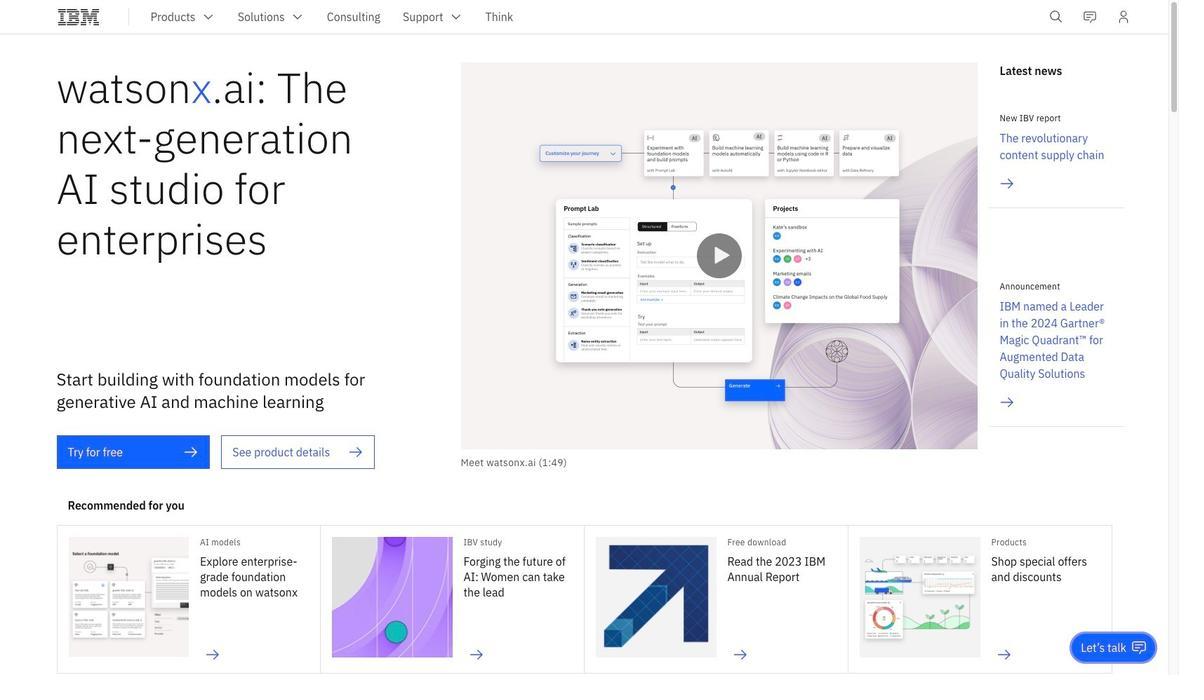 Task type: vqa. For each thing, say whether or not it's contained in the screenshot.
'Test' region
no



Task type: describe. For each thing, give the bounding box(es) containing it.
let's talk element
[[1081, 641, 1127, 656]]



